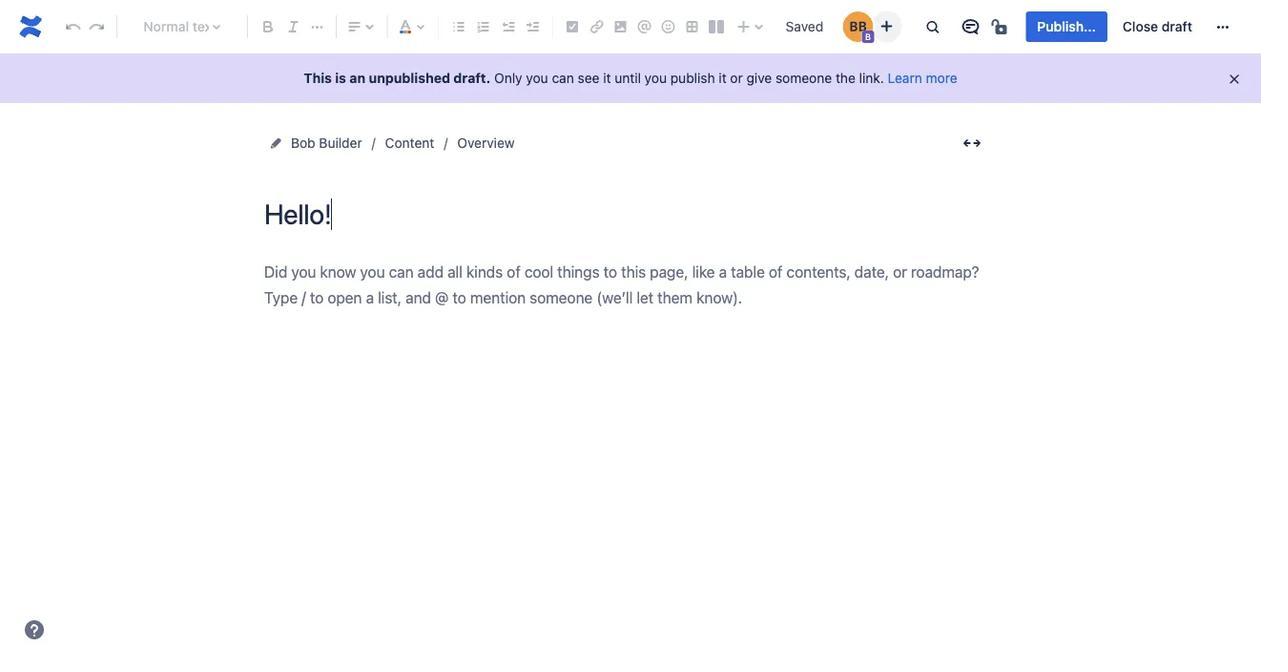 Task type: vqa. For each thing, say whether or not it's contained in the screenshot.
Builder
yes



Task type: describe. For each thing, give the bounding box(es) containing it.
the
[[836, 70, 856, 86]]

only
[[494, 70, 523, 86]]

until
[[615, 70, 641, 86]]

2 it from the left
[[719, 70, 727, 86]]

mention image
[[633, 15, 656, 38]]

learn more link
[[888, 70, 958, 86]]

link.
[[859, 70, 884, 86]]

emoji image
[[657, 15, 680, 38]]

bold ⌘b image
[[257, 15, 280, 38]]

learn
[[888, 70, 923, 86]]

1 it from the left
[[603, 70, 611, 86]]

see
[[578, 70, 600, 86]]

help image
[[23, 618, 46, 641]]

1 you from the left
[[526, 70, 548, 86]]

link image
[[585, 15, 608, 38]]

close draft button
[[1112, 11, 1204, 42]]

or
[[730, 70, 743, 86]]

2 you from the left
[[645, 70, 667, 86]]

close draft
[[1123, 19, 1193, 34]]

Main content area, start typing to enter text. text field
[[264, 259, 990, 311]]

overview
[[457, 135, 515, 151]]

draft
[[1162, 19, 1193, 34]]

this
[[304, 70, 332, 86]]

draft.
[[454, 70, 491, 86]]

overview link
[[457, 132, 515, 155]]

move this page image
[[268, 136, 283, 151]]

bob builder image
[[843, 11, 874, 42]]

make page full-width image
[[961, 132, 984, 155]]

is
[[335, 70, 346, 86]]

publish
[[671, 70, 715, 86]]

table image
[[681, 15, 704, 38]]

confluence image
[[15, 11, 46, 42]]

bob builder link
[[291, 132, 362, 155]]

numbered list ⌘⇧7 image
[[472, 15, 495, 38]]

more formatting image
[[306, 15, 329, 38]]



Task type: locate. For each thing, give the bounding box(es) containing it.
0 horizontal spatial it
[[603, 70, 611, 86]]

outdent ⇧tab image
[[497, 15, 519, 38]]

can
[[552, 70, 574, 86]]

it right see
[[603, 70, 611, 86]]

bullet list ⌘⇧8 image
[[447, 15, 470, 38]]

saved
[[786, 19, 824, 34]]

italic ⌘i image
[[282, 15, 305, 38]]

you right the until
[[645, 70, 667, 86]]

close
[[1123, 19, 1159, 34]]

it left or on the right top of page
[[719, 70, 727, 86]]

more image
[[1212, 15, 1235, 38]]

publish...
[[1038, 19, 1096, 34]]

dismiss image
[[1227, 72, 1243, 87]]

bob
[[291, 135, 316, 151]]

invite to edit image
[[876, 15, 898, 38]]

layouts image
[[705, 15, 728, 38]]

redo ⌘⇧z image
[[85, 15, 108, 38]]

Give this page a title text field
[[264, 199, 990, 230]]

1 horizontal spatial it
[[719, 70, 727, 86]]

find and replace image
[[921, 15, 944, 38]]

more
[[926, 70, 958, 86]]

content
[[385, 135, 435, 151]]

you
[[526, 70, 548, 86], [645, 70, 667, 86]]

bob builder
[[291, 135, 362, 151]]

this is an unpublished draft. only you can see it until you publish it or give someone the link. learn more
[[304, 70, 958, 86]]

0 horizontal spatial you
[[526, 70, 548, 86]]

confluence image
[[15, 11, 46, 42]]

undo ⌘z image
[[62, 15, 84, 38]]

add image, video, or file image
[[609, 15, 632, 38]]

indent tab image
[[521, 15, 544, 38]]

no restrictions image
[[990, 15, 1013, 38]]

give
[[747, 70, 772, 86]]

it
[[603, 70, 611, 86], [719, 70, 727, 86]]

unpublished
[[369, 70, 450, 86]]

comment icon image
[[959, 15, 982, 38]]

an
[[350, 70, 366, 86]]

builder
[[319, 135, 362, 151]]

you left can at the top left of page
[[526, 70, 548, 86]]

someone
[[776, 70, 832, 86]]

content link
[[385, 132, 435, 155]]

1 horizontal spatial you
[[645, 70, 667, 86]]

action item image
[[561, 15, 584, 38]]

publish... button
[[1026, 11, 1108, 42]]



